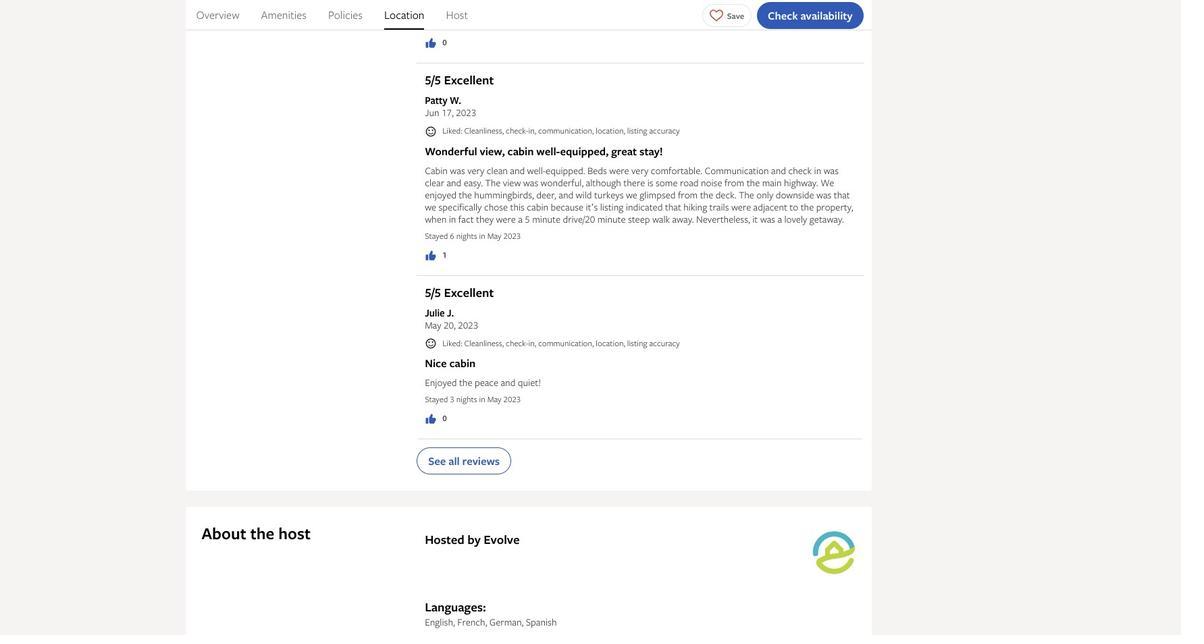 Task type: vqa. For each thing, say whether or not it's contained in the screenshot.
Trip Boards
no



Task type: locate. For each thing, give the bounding box(es) containing it.
1 vertical spatial medium image
[[425, 414, 437, 426]]

2 in, from the top
[[529, 338, 537, 349]]

1 horizontal spatial by
[[663, 11, 673, 24]]

1 vertical spatial view
[[503, 176, 521, 189]]

0 for great
[[443, 37, 447, 48]]

0 horizontal spatial that
[[665, 201, 682, 213]]

in, for peace
[[529, 338, 537, 349]]

excellent inside 5/5 excellent julie j. may 20, 2023
[[444, 284, 494, 301]]

great left the shape.
[[606, 0, 627, 12]]

0 vertical spatial 0 button
[[425, 37, 447, 49]]

1 vertical spatial excellent
[[444, 284, 494, 301]]

road inside great family get together.  cabin was in really great shape.   kyle was responsive and helpful.   beds were really comfortable.  great location.    a little road noise but is offset by the wonderful view
[[569, 11, 587, 24]]

were right check
[[809, 0, 829, 12]]

1 stayed from the top
[[425, 230, 448, 242]]

and left wild
[[559, 188, 574, 201]]

view,
[[480, 144, 505, 159]]

0 horizontal spatial road
[[569, 11, 587, 24]]

minute down turkeys
[[598, 213, 626, 226]]

may left the 20,
[[425, 319, 442, 332]]

0 horizontal spatial minute
[[533, 213, 561, 226]]

were
[[809, 0, 829, 12], [610, 164, 630, 177], [732, 201, 752, 213], [496, 213, 516, 226]]

5/5
[[425, 72, 441, 89], [425, 284, 441, 301]]

cleanliness,
[[465, 125, 504, 137], [465, 338, 504, 349]]

0 vertical spatial communication,
[[539, 125, 594, 137]]

in down they
[[479, 230, 486, 242]]

host profile image image
[[813, 532, 856, 575]]

from up trails
[[725, 176, 745, 189]]

1 horizontal spatial beds
[[787, 0, 807, 12]]

0 vertical spatial check-
[[506, 125, 529, 137]]

by left evolve
[[468, 532, 481, 549]]

was down wonderful
[[450, 164, 465, 177]]

were right they
[[496, 213, 516, 226]]

a left 5
[[518, 213, 523, 226]]

1 excellent from the top
[[444, 72, 494, 89]]

the up fact
[[459, 188, 472, 201]]

a left lovely
[[778, 213, 783, 226]]

cabin right 'view,'
[[508, 144, 534, 159]]

0 vertical spatial nights
[[457, 230, 477, 242]]

0 horizontal spatial beds
[[588, 164, 607, 177]]

1 horizontal spatial great
[[479, 11, 502, 24]]

5/5 excellent patty w. jun 17, 2023
[[425, 72, 494, 119]]

cleanliness, for cabin
[[465, 338, 504, 349]]

0 horizontal spatial really
[[582, 0, 604, 12]]

2 stayed from the top
[[425, 394, 448, 406]]

1 accuracy from the top
[[650, 125, 680, 137]]

1 0 from the top
[[443, 37, 447, 48]]

0 horizontal spatial is
[[629, 11, 635, 24]]

1 cleanliness, from the top
[[465, 125, 504, 137]]

1 liked: from the top
[[443, 125, 463, 137]]

small image
[[425, 125, 437, 138], [425, 338, 437, 350]]

and left helpful.
[[738, 0, 753, 12]]

but
[[613, 11, 627, 24]]

check-
[[506, 125, 529, 137], [506, 338, 529, 349]]

5/5 inside 5/5 excellent patty w. jun 17, 2023
[[425, 72, 441, 89]]

view up this
[[503, 176, 521, 189]]

1 vertical spatial road
[[680, 176, 699, 189]]

0 vertical spatial road
[[569, 11, 587, 24]]

we down the clear
[[425, 201, 437, 213]]

2023 right 17,
[[456, 106, 477, 119]]

well- up the equipped.
[[537, 144, 560, 159]]

helpful.
[[756, 0, 785, 12]]

communication, for and
[[539, 338, 594, 349]]

all
[[449, 454, 460, 469]]

road right some
[[680, 176, 699, 189]]

hummingbirds,
[[475, 188, 534, 201]]

reviews
[[463, 454, 500, 469]]

clear
[[425, 176, 445, 189]]

communication, for great
[[539, 125, 594, 137]]

1 horizontal spatial view
[[734, 11, 752, 24]]

1 vertical spatial is
[[648, 176, 654, 189]]

may down peace
[[488, 394, 502, 406]]

fact
[[459, 213, 474, 226]]

in left fact
[[449, 213, 456, 226]]

1 horizontal spatial a
[[778, 213, 783, 226]]

0 horizontal spatial cabin
[[425, 164, 448, 177]]

medium image
[[425, 37, 437, 49]]

liked: cleanliness, check-in, communication, location, listing accuracy up equipped,
[[443, 125, 680, 137]]

road
[[569, 11, 587, 24], [680, 176, 699, 189]]

2 cleanliness, from the top
[[465, 338, 504, 349]]

5/5 excellent julie j. may 20, 2023
[[425, 284, 494, 332]]

view inside wonderful view, cabin well-equipped, great stay! cabin was very clean and well-equipped. beds were very comfortable. communication and check in was clear and easy. the view was wonderful, although there is some road noise from the main highway. we enjoyed the hummingbirds, deer, and wild turkeys we glimpsed from the deck. the only downside was that we specifically chose this cabin because it's listing indicated that hiking trails were adjacent to the property, when in fact they were a 5 minute drive/20 minute steep walk away. nevertheless, it was a lovely getaway.
[[503, 176, 521, 189]]

excellent inside 5/5 excellent patty w. jun 17, 2023
[[444, 72, 494, 89]]

1 vertical spatial may
[[425, 319, 442, 332]]

and inside great family get together.  cabin was in really great shape.   kyle was responsive and helpful.   beds were really comfortable.  great location.    a little road noise but is offset by the wonderful view
[[738, 0, 753, 12]]

communication, up quiet!
[[539, 338, 594, 349]]

2023 inside 5/5 excellent patty w. jun 17, 2023
[[456, 106, 477, 119]]

1 horizontal spatial that
[[834, 188, 851, 201]]

2 vertical spatial may
[[488, 394, 502, 406]]

1 vertical spatial stayed
[[425, 394, 448, 406]]

1 horizontal spatial noise
[[701, 176, 723, 189]]

is right there
[[648, 176, 654, 189]]

0 vertical spatial cleanliness,
[[465, 125, 504, 137]]

0 vertical spatial may
[[488, 230, 502, 242]]

1 vertical spatial noise
[[701, 176, 723, 189]]

very left clean
[[468, 164, 485, 177]]

deck.
[[716, 188, 737, 201]]

1 vertical spatial accuracy
[[650, 338, 680, 349]]

and left quiet!
[[501, 377, 516, 389]]

in down peace
[[479, 394, 486, 406]]

1 horizontal spatial road
[[680, 176, 699, 189]]

2 check- from the top
[[506, 338, 529, 349]]

overview
[[196, 7, 240, 22]]

beds right helpful.
[[787, 0, 807, 12]]

2 0 button from the top
[[425, 413, 447, 426]]

check availability
[[768, 8, 853, 23]]

noise inside great family get together.  cabin was in really great shape.   kyle was responsive and helpful.   beds were really comfortable.  great location.    a little road noise but is offset by the wonderful view
[[590, 11, 611, 24]]

the right to
[[801, 201, 814, 213]]

2 excellent from the top
[[444, 284, 494, 301]]

equipped,
[[560, 144, 609, 159]]

0 down the stayed 3 nights in may 2023
[[443, 413, 447, 425]]

although
[[586, 176, 622, 189]]

1 horizontal spatial from
[[725, 176, 745, 189]]

1 vertical spatial cabin
[[425, 164, 448, 177]]

stayed 3 nights in may 2023
[[425, 394, 521, 406]]

1 liked: cleanliness, check-in, communication, location, listing accuracy from the top
[[443, 125, 680, 137]]

comfortable. up glimpsed
[[651, 164, 703, 177]]

1 medium image from the top
[[425, 250, 437, 262]]

nights right 6 at the left top
[[457, 230, 477, 242]]

in,
[[529, 125, 537, 137], [529, 338, 537, 349]]

0 horizontal spatial view
[[503, 176, 521, 189]]

enjoyed
[[425, 377, 457, 389]]

really
[[582, 0, 604, 12], [831, 0, 852, 12]]

get
[[476, 0, 489, 12]]

from right some
[[678, 188, 698, 201]]

may inside 5/5 excellent julie j. may 20, 2023
[[425, 319, 442, 332]]

view left helpful.
[[734, 11, 752, 24]]

1 vertical spatial comfortable.
[[651, 164, 703, 177]]

1 very from the left
[[468, 164, 485, 177]]

1 vertical spatial beds
[[588, 164, 607, 177]]

medium image down 'enjoyed'
[[425, 414, 437, 426]]

0 right medium icon
[[443, 37, 447, 48]]

small image for wonderful view, cabin well-equipped, great stay!
[[425, 125, 437, 138]]

and left easy. in the top of the page
[[447, 176, 462, 189]]

1 horizontal spatial comfortable.
[[651, 164, 703, 177]]

2 vertical spatial cabin
[[450, 356, 476, 371]]

2 liked: cleanliness, check-in, communication, location, listing accuracy from the top
[[443, 338, 680, 349]]

view inside great family get together.  cabin was in really great shape.   kyle was responsive and helpful.   beds were really comfortable.  great location.    a little road noise but is offset by the wonderful view
[[734, 11, 752, 24]]

2 liked: from the top
[[443, 338, 463, 349]]

languages: english, french, german, spanish
[[425, 600, 557, 629]]

comfortable.
[[425, 11, 477, 24], [651, 164, 703, 177]]

5/5 for wonderful
[[425, 72, 441, 89]]

0 vertical spatial medium image
[[425, 250, 437, 262]]

1 vertical spatial small image
[[425, 338, 437, 350]]

downside
[[776, 188, 815, 201]]

0 vertical spatial liked: cleanliness, check-in, communication, location, listing accuracy
[[443, 125, 680, 137]]

small image up nice
[[425, 338, 437, 350]]

0 button down 'enjoyed'
[[425, 413, 447, 426]]

walk
[[653, 213, 670, 226]]

the
[[675, 11, 688, 24], [747, 176, 760, 189], [459, 188, 472, 201], [701, 188, 714, 201], [801, 201, 814, 213], [459, 377, 473, 389], [250, 523, 275, 546]]

comfortable. inside great family get together.  cabin was in really great shape.   kyle was responsive and helpful.   beds were really comfortable.  great location.    a little road noise but is offset by the wonderful view
[[425, 11, 477, 24]]

0 horizontal spatial comfortable.
[[425, 11, 477, 24]]

excellent up the w.
[[444, 72, 494, 89]]

1 vertical spatial 0
[[443, 413, 447, 425]]

kyle
[[657, 0, 673, 12]]

great right family
[[479, 11, 502, 24]]

the right easy. in the top of the page
[[486, 176, 501, 189]]

1 nights from the top
[[457, 230, 477, 242]]

well- up deer,
[[527, 164, 546, 177]]

liked: cleanliness, check-in, communication, location, listing accuracy for equipped,
[[443, 125, 680, 137]]

liked: cleanliness, check-in, communication, location, listing accuracy up quiet!
[[443, 338, 680, 349]]

cabin down wonderful
[[425, 164, 448, 177]]

we right turkeys
[[626, 188, 638, 201]]

1 vertical spatial liked: cleanliness, check-in, communication, location, listing accuracy
[[443, 338, 680, 349]]

really left but
[[582, 0, 604, 12]]

was right 'check'
[[824, 164, 839, 177]]

1 check- from the top
[[506, 125, 529, 137]]

was
[[555, 0, 570, 12], [676, 0, 691, 12], [450, 164, 465, 177], [824, 164, 839, 177], [524, 176, 539, 189], [817, 188, 832, 201], [761, 213, 776, 226]]

0 vertical spatial is
[[629, 11, 635, 24]]

0 button down host
[[425, 37, 447, 49]]

beds inside great family get together.  cabin was in really great shape.   kyle was responsive and helpful.   beds were really comfortable.  great location.    a little road noise but is offset by the wonderful view
[[787, 0, 807, 12]]

1 vertical spatial check-
[[506, 338, 529, 349]]

1 vertical spatial communication,
[[539, 338, 594, 349]]

the left only
[[739, 188, 755, 201]]

1 horizontal spatial cabin
[[530, 0, 553, 12]]

1 vertical spatial by
[[468, 532, 481, 549]]

road inside wonderful view, cabin well-equipped, great stay! cabin was very clean and well-equipped. beds were very comfortable. communication and check in was clear and easy. the view was wonderful, although there is some road noise from the main highway. we enjoyed the hummingbirds, deer, and wild turkeys we glimpsed from the deck. the only downside was that we specifically chose this cabin because it's listing indicated that hiking trails were adjacent to the property, when in fact they were a 5 minute drive/20 minute steep walk away. nevertheless, it was a lovely getaway.
[[680, 176, 699, 189]]

2 5/5 from the top
[[425, 284, 441, 301]]

easy.
[[464, 176, 483, 189]]

1 vertical spatial 0 button
[[425, 413, 447, 426]]

location
[[384, 7, 425, 22]]

save button
[[703, 4, 752, 27]]

stayed 6 nights in may 2023
[[425, 230, 521, 242]]

away.
[[673, 213, 694, 226]]

see all reviews
[[429, 454, 500, 469]]

beds down equipped,
[[588, 164, 607, 177]]

communication, up equipped,
[[539, 125, 594, 137]]

in inside great family get together.  cabin was in really great shape.   kyle was responsive and helpful.   beds were really comfortable.  great location.    a little road noise but is offset by the wonderful view
[[573, 0, 580, 12]]

0 button for great family get together.  cabin was in really great shape.   kyle was responsive and helpful.   beds were really comfortable.  great location.    a little road noise but is offset by the wonderful view
[[425, 37, 447, 49]]

5/5 up patty
[[425, 72, 441, 89]]

medium image inside '1' button
[[425, 250, 437, 262]]

2 minute from the left
[[598, 213, 626, 226]]

0 vertical spatial stayed
[[425, 230, 448, 242]]

0 vertical spatial well-
[[537, 144, 560, 159]]

listing
[[628, 125, 648, 137], [600, 201, 624, 213], [628, 338, 648, 349]]

great left stay!
[[612, 144, 637, 159]]

1 minute from the left
[[533, 213, 561, 226]]

0 vertical spatial liked:
[[443, 125, 463, 137]]

0 vertical spatial listing
[[628, 125, 648, 137]]

is inside wonderful view, cabin well-equipped, great stay! cabin was very clean and well-equipped. beds were very comfortable. communication and check in was clear and easy. the view was wonderful, although there is some road noise from the main highway. we enjoyed the hummingbirds, deer, and wild turkeys we glimpsed from the deck. the only downside was that we specifically chose this cabin because it's listing indicated that hiking trails were adjacent to the property, when in fact they were a 5 minute drive/20 minute steep walk away. nevertheless, it was a lovely getaway.
[[648, 176, 654, 189]]

0 vertical spatial in,
[[529, 125, 537, 137]]

2 medium image from the top
[[425, 414, 437, 426]]

cabin right this
[[527, 201, 549, 213]]

noise up trails
[[701, 176, 723, 189]]

and
[[738, 0, 753, 12], [510, 164, 525, 177], [772, 164, 787, 177], [447, 176, 462, 189], [559, 188, 574, 201], [501, 377, 516, 389]]

5/5 inside 5/5 excellent julie j. may 20, 2023
[[425, 284, 441, 301]]

1 vertical spatial listing
[[600, 201, 624, 213]]

very down stay!
[[632, 164, 649, 177]]

indicated
[[626, 201, 663, 213]]

0 vertical spatial small image
[[425, 125, 437, 138]]

0 horizontal spatial great
[[425, 0, 448, 12]]

comfortable. up medium icon
[[425, 11, 477, 24]]

great family get together.  cabin was in really great shape.   kyle was responsive and helpful.   beds were really comfortable.  great location.    a little road noise but is offset by the wonderful view
[[425, 0, 852, 24]]

nice cabin enjoyed the peace and quiet!
[[425, 356, 541, 389]]

liked: cleanliness, check-in, communication, location, listing accuracy
[[443, 125, 680, 137], [443, 338, 680, 349]]

policies link
[[328, 0, 363, 30]]

in
[[573, 0, 580, 12], [815, 164, 822, 177], [449, 213, 456, 226], [479, 230, 486, 242], [479, 394, 486, 406]]

by
[[663, 11, 673, 24], [468, 532, 481, 549]]

0 vertical spatial view
[[734, 11, 752, 24]]

0 vertical spatial accuracy
[[650, 125, 680, 137]]

stayed left 3
[[425, 394, 448, 406]]

2 location, from the top
[[596, 338, 626, 349]]

medium image left 1
[[425, 250, 437, 262]]

the left host
[[250, 523, 275, 546]]

1 vertical spatial location,
[[596, 338, 626, 349]]

this
[[511, 201, 525, 213]]

0 vertical spatial noise
[[590, 11, 611, 24]]

0 vertical spatial cabin
[[530, 0, 553, 12]]

really right check
[[831, 0, 852, 12]]

1 horizontal spatial very
[[632, 164, 649, 177]]

1 vertical spatial cleanliness,
[[465, 338, 504, 349]]

0 vertical spatial 5/5
[[425, 72, 441, 89]]

glimpsed
[[640, 188, 676, 201]]

cabin right together.
[[530, 0, 553, 12]]

1 vertical spatial liked:
[[443, 338, 463, 349]]

it
[[753, 213, 758, 226]]

2023 right the 20,
[[458, 319, 479, 332]]

1 vertical spatial well-
[[527, 164, 546, 177]]

getaway.
[[810, 213, 845, 226]]

may down they
[[488, 230, 502, 242]]

that up getaway.
[[834, 188, 851, 201]]

wonderful
[[425, 144, 478, 159]]

minute right 5
[[533, 213, 561, 226]]

check- for view,
[[506, 125, 529, 137]]

is inside great family get together.  cabin was in really great shape.   kyle was responsive and helpful.   beds were really comfortable.  great location.    a little road noise but is offset by the wonderful view
[[629, 11, 635, 24]]

1 vertical spatial nights
[[457, 394, 477, 406]]

the right kyle
[[675, 11, 688, 24]]

liked: down the 20,
[[443, 338, 463, 349]]

2 0 from the top
[[443, 413, 447, 425]]

small image down jun
[[425, 125, 437, 138]]

liked: for wonderful
[[443, 125, 463, 137]]

0 vertical spatial location,
[[596, 125, 626, 137]]

excellent
[[444, 72, 494, 89], [444, 284, 494, 301]]

5
[[525, 213, 530, 226]]

excellent up 'j.' in the left of the page
[[444, 284, 494, 301]]

0 vertical spatial excellent
[[444, 72, 494, 89]]

0 vertical spatial 0
[[443, 37, 447, 48]]

stayed left 6 at the left top
[[425, 230, 448, 242]]

were up turkeys
[[610, 164, 630, 177]]

2 small image from the top
[[425, 338, 437, 350]]

accuracy for quiet!
[[650, 338, 680, 349]]

nights for cabin
[[457, 394, 477, 406]]

check- up clean
[[506, 125, 529, 137]]

there
[[624, 176, 646, 189]]

1 vertical spatial 5/5
[[425, 284, 441, 301]]

2 very from the left
[[632, 164, 649, 177]]

0 vertical spatial great
[[606, 0, 627, 12]]

1 in, from the top
[[529, 125, 537, 137]]

may for excellent
[[425, 319, 442, 332]]

location.
[[504, 11, 538, 24]]

by right offset
[[663, 11, 673, 24]]

liked:
[[443, 125, 463, 137], [443, 338, 463, 349]]

2023
[[456, 106, 477, 119], [504, 230, 521, 242], [458, 319, 479, 332], [504, 394, 521, 406]]

1 communication, from the top
[[539, 125, 594, 137]]

when
[[425, 213, 447, 226]]

2 accuracy from the top
[[650, 338, 680, 349]]

view
[[734, 11, 752, 24], [503, 176, 521, 189]]

2 nights from the top
[[457, 394, 477, 406]]

medium image
[[425, 250, 437, 262], [425, 414, 437, 426]]

liked: for nice
[[443, 338, 463, 349]]

noise left but
[[590, 11, 611, 24]]

cleanliness, for view,
[[465, 125, 504, 137]]

was up getaway.
[[817, 188, 832, 201]]

listing for quiet!
[[628, 338, 648, 349]]

1 vertical spatial in,
[[529, 338, 537, 349]]

specifically
[[439, 201, 482, 213]]

0 horizontal spatial noise
[[590, 11, 611, 24]]

road right the little
[[569, 11, 587, 24]]

0
[[443, 37, 447, 48], [443, 413, 447, 425]]

0 vertical spatial beds
[[787, 0, 807, 12]]

medium image for wonderful view, cabin well-equipped, great stay!
[[425, 250, 437, 262]]

host
[[279, 523, 311, 546]]

0 vertical spatial comfortable.
[[425, 11, 477, 24]]

1 really from the left
[[582, 0, 604, 12]]

1 horizontal spatial really
[[831, 0, 852, 12]]

we
[[626, 188, 638, 201], [425, 201, 437, 213]]

1 horizontal spatial minute
[[598, 213, 626, 226]]

5/5 up julie
[[425, 284, 441, 301]]

stayed
[[425, 230, 448, 242], [425, 394, 448, 406]]

in right the little
[[573, 0, 580, 12]]

6
[[450, 230, 455, 242]]

very
[[468, 164, 485, 177], [632, 164, 649, 177]]

2 vertical spatial listing
[[628, 338, 648, 349]]

1 5/5 from the top
[[425, 72, 441, 89]]

1 small image from the top
[[425, 125, 437, 138]]

0 horizontal spatial a
[[518, 213, 523, 226]]

list
[[185, 0, 872, 30]]

1 vertical spatial great
[[612, 144, 637, 159]]

to
[[790, 201, 799, 213]]

check- up quiet!
[[506, 338, 529, 349]]

nights right 3
[[457, 394, 477, 406]]

2 communication, from the top
[[539, 338, 594, 349]]

excellent for cabin
[[444, 284, 494, 301]]

wonderful
[[691, 11, 732, 24]]

that left hiking
[[665, 201, 682, 213]]

0 horizontal spatial very
[[468, 164, 485, 177]]

cleanliness, up nice cabin enjoyed the peace and quiet!
[[465, 338, 504, 349]]

may for 3
[[488, 394, 502, 406]]

1 horizontal spatial is
[[648, 176, 654, 189]]

see all reviews button
[[417, 448, 512, 475]]

cleanliness, up 'view,'
[[465, 125, 504, 137]]

0 vertical spatial by
[[663, 11, 673, 24]]

1 0 button from the top
[[425, 37, 447, 49]]

wonderful view, cabin well-equipped, great stay! cabin was very clean and well-equipped. beds were very comfortable. communication and check in was clear and easy. the view was wonderful, although there is some road noise from the main highway. we enjoyed the hummingbirds, deer, and wild turkeys we glimpsed from the deck. the only downside was that we specifically chose this cabin because it's listing indicated that hiking trails were adjacent to the property, when in fact they were a 5 minute drive/20 minute steep walk away. nevertheless, it was a lovely getaway.
[[425, 144, 854, 226]]

1 location, from the top
[[596, 125, 626, 137]]

liked: down 17,
[[443, 125, 463, 137]]

is right but
[[629, 11, 635, 24]]

cabin right nice
[[450, 356, 476, 371]]



Task type: describe. For each thing, give the bounding box(es) containing it.
2023 down this
[[504, 230, 521, 242]]

the left deck.
[[701, 188, 714, 201]]

policies
[[328, 7, 363, 22]]

availability
[[801, 8, 853, 23]]

by inside great family get together.  cabin was in really great shape.   kyle was responsive and helpful.   beds were really comfortable.  great location.    a little road noise but is offset by the wonderful view
[[663, 11, 673, 24]]

1
[[443, 249, 447, 261]]

location, for quiet!
[[596, 338, 626, 349]]

amenities
[[261, 7, 307, 22]]

great inside wonderful view, cabin well-equipped, great stay! cabin was very clean and well-equipped. beds were very comfortable. communication and check in was clear and easy. the view was wonderful, although there is some road noise from the main highway. we enjoyed the hummingbirds, deer, and wild turkeys we glimpsed from the deck. the only downside was that we specifically chose this cabin because it's listing indicated that hiking trails were adjacent to the property, when in fact they were a 5 minute drive/20 minute steep walk away. nevertheless, it was a lovely getaway.
[[612, 144, 637, 159]]

listing for stay!
[[628, 125, 648, 137]]

1 horizontal spatial we
[[626, 188, 638, 201]]

5/5 for nice
[[425, 284, 441, 301]]

3
[[450, 394, 455, 406]]

0 for stayed
[[443, 413, 447, 425]]

about
[[202, 523, 247, 546]]

in right 'check'
[[815, 164, 822, 177]]

list containing overview
[[185, 0, 872, 30]]

german,
[[490, 616, 524, 629]]

we
[[821, 176, 835, 189]]

peace
[[475, 377, 499, 389]]

and right clean
[[510, 164, 525, 177]]

julie
[[425, 307, 445, 319]]

check
[[789, 164, 812, 177]]

was up this
[[524, 176, 539, 189]]

0 horizontal spatial we
[[425, 201, 437, 213]]

only
[[757, 188, 774, 201]]

drive/20
[[563, 213, 595, 226]]

the inside nice cabin enjoyed the peace and quiet!
[[459, 377, 473, 389]]

and left 'check'
[[772, 164, 787, 177]]

were inside great family get together.  cabin was in really great shape.   kyle was responsive and helpful.   beds were really comfortable.  great location.    a little road noise but is offset by the wonderful view
[[809, 0, 829, 12]]

listing inside wonderful view, cabin well-equipped, great stay! cabin was very clean and well-equipped. beds were very comfortable. communication and check in was clear and easy. the view was wonderful, although there is some road noise from the main highway. we enjoyed the hummingbirds, deer, and wild turkeys we glimpsed from the deck. the only downside was that we specifically chose this cabin because it's listing indicated that hiking trails were adjacent to the property, when in fact they were a 5 minute drive/20 minute steep walk away. nevertheless, it was a lovely getaway.
[[600, 201, 624, 213]]

in, for equipped,
[[529, 125, 537, 137]]

was right it
[[761, 213, 776, 226]]

stayed for wonderful
[[425, 230, 448, 242]]

nice
[[425, 356, 447, 371]]

location, for stay!
[[596, 125, 626, 137]]

equipped.
[[546, 164, 586, 177]]

0 vertical spatial cabin
[[508, 144, 534, 159]]

wonderful,
[[541, 176, 584, 189]]

host
[[446, 7, 468, 22]]

0 button for stayed 3 nights in may 2023
[[425, 413, 447, 426]]

nights for view,
[[457, 230, 477, 242]]

some
[[656, 176, 678, 189]]

cabin inside wonderful view, cabin well-equipped, great stay! cabin was very clean and well-equipped. beds were very comfortable. communication and check in was clear and easy. the view was wonderful, although there is some road noise from the main highway. we enjoyed the hummingbirds, deer, and wild turkeys we glimpsed from the deck. the only downside was that we specifically chose this cabin because it's listing indicated that hiking trails were adjacent to the property, when in fact they were a 5 minute drive/20 minute steep walk away. nevertheless, it was a lovely getaway.
[[425, 164, 448, 177]]

small image for nice cabin
[[425, 338, 437, 350]]

0 horizontal spatial by
[[468, 532, 481, 549]]

chose
[[484, 201, 508, 213]]

2023 down quiet!
[[504, 394, 521, 406]]

check
[[768, 8, 798, 23]]

beds inside wonderful view, cabin well-equipped, great stay! cabin was very clean and well-equipped. beds were very comfortable. communication and check in was clear and easy. the view was wonderful, although there is some road noise from the main highway. we enjoyed the hummingbirds, deer, and wild turkeys we glimpsed from the deck. the only downside was that we specifically chose this cabin because it's listing indicated that hiking trails were adjacent to the property, when in fact they were a 5 minute drive/20 minute steep walk away. nevertheless, it was a lovely getaway.
[[588, 164, 607, 177]]

hosted
[[425, 532, 465, 549]]

family
[[450, 0, 474, 12]]

1 button
[[425, 249, 447, 262]]

2 really from the left
[[831, 0, 852, 12]]

french,
[[458, 616, 488, 629]]

liked: cleanliness, check-in, communication, location, listing accuracy for peace
[[443, 338, 680, 349]]

hosted by evolve
[[425, 532, 520, 549]]

the inside great family get together.  cabin was in really great shape.   kyle was responsive and helpful.   beds were really comfortable.  great location.    a little road noise but is offset by the wonderful view
[[675, 11, 688, 24]]

1 horizontal spatial the
[[739, 188, 755, 201]]

main
[[763, 176, 782, 189]]

accuracy for stay!
[[650, 125, 680, 137]]

check availability button
[[758, 2, 864, 29]]

host link
[[446, 0, 468, 30]]

communication
[[705, 164, 769, 177]]

j.
[[447, 307, 454, 319]]

the left main
[[747, 176, 760, 189]]

offset
[[638, 11, 661, 24]]

0 horizontal spatial the
[[486, 176, 501, 189]]

was right a
[[555, 0, 570, 12]]

evolve
[[484, 532, 520, 549]]

check- for cabin
[[506, 338, 529, 349]]

w.
[[450, 94, 461, 107]]

and inside nice cabin enjoyed the peace and quiet!
[[501, 377, 516, 389]]

deer,
[[537, 188, 557, 201]]

noise inside wonderful view, cabin well-equipped, great stay! cabin was very clean and well-equipped. beds were very comfortable. communication and check in was clear and easy. the view was wonderful, although there is some road noise from the main highway. we enjoyed the hummingbirds, deer, and wild turkeys we glimpsed from the deck. the only downside was that we specifically chose this cabin because it's listing indicated that hiking trails were adjacent to the property, when in fact they were a 5 minute drive/20 minute steep walk away. nevertheless, it was a lovely getaway.
[[701, 176, 723, 189]]

nevertheless,
[[697, 213, 751, 226]]

wild
[[576, 188, 592, 201]]

jun
[[425, 106, 440, 119]]

shape.
[[629, 0, 654, 12]]

property,
[[817, 201, 854, 213]]

see
[[429, 454, 446, 469]]

save
[[728, 10, 745, 21]]

2 a from the left
[[778, 213, 783, 226]]

because
[[551, 201, 584, 213]]

they
[[476, 213, 494, 226]]

turkeys
[[595, 188, 624, 201]]

steep
[[628, 213, 650, 226]]

hiking
[[684, 201, 708, 213]]

languages:
[[425, 600, 486, 616]]

adjacent
[[754, 201, 788, 213]]

overview link
[[196, 0, 240, 30]]

enjoyed
[[425, 188, 457, 201]]

stayed for nice
[[425, 394, 448, 406]]

1 vertical spatial cabin
[[527, 201, 549, 213]]

it's
[[586, 201, 598, 213]]

medium image for nice cabin
[[425, 414, 437, 426]]

stay!
[[640, 144, 663, 159]]

quiet!
[[518, 377, 541, 389]]

great inside great family get together.  cabin was in really great shape.   kyle was responsive and helpful.   beds were really comfortable.  great location.    a little road noise but is offset by the wonderful view
[[606, 0, 627, 12]]

highway.
[[785, 176, 819, 189]]

location link
[[384, 0, 425, 30]]

excellent for view,
[[444, 72, 494, 89]]

may for 6
[[488, 230, 502, 242]]

were left it
[[732, 201, 752, 213]]

cabin inside great family get together.  cabin was in really great shape.   kyle was responsive and helpful.   beds were really comfortable.  great location.    a little road noise but is offset by the wonderful view
[[530, 0, 553, 12]]

a
[[541, 11, 546, 24]]

about the host
[[202, 523, 311, 546]]

1 a from the left
[[518, 213, 523, 226]]

was right kyle
[[676, 0, 691, 12]]

spanish
[[526, 616, 557, 629]]

responsive
[[693, 0, 736, 12]]

clean
[[487, 164, 508, 177]]

cabin inside nice cabin enjoyed the peace and quiet!
[[450, 356, 476, 371]]

2023 inside 5/5 excellent julie j. may 20, 2023
[[458, 319, 479, 332]]

english,
[[425, 616, 455, 629]]

comfortable. inside wonderful view, cabin well-equipped, great stay! cabin was very clean and well-equipped. beds were very comfortable. communication and check in was clear and easy. the view was wonderful, although there is some road noise from the main highway. we enjoyed the hummingbirds, deer, and wild turkeys we glimpsed from the deck. the only downside was that we specifically chose this cabin because it's listing indicated that hiking trails were adjacent to the property, when in fact they were a 5 minute drive/20 minute steep walk away. nevertheless, it was a lovely getaway.
[[651, 164, 703, 177]]

0 horizontal spatial from
[[678, 188, 698, 201]]



